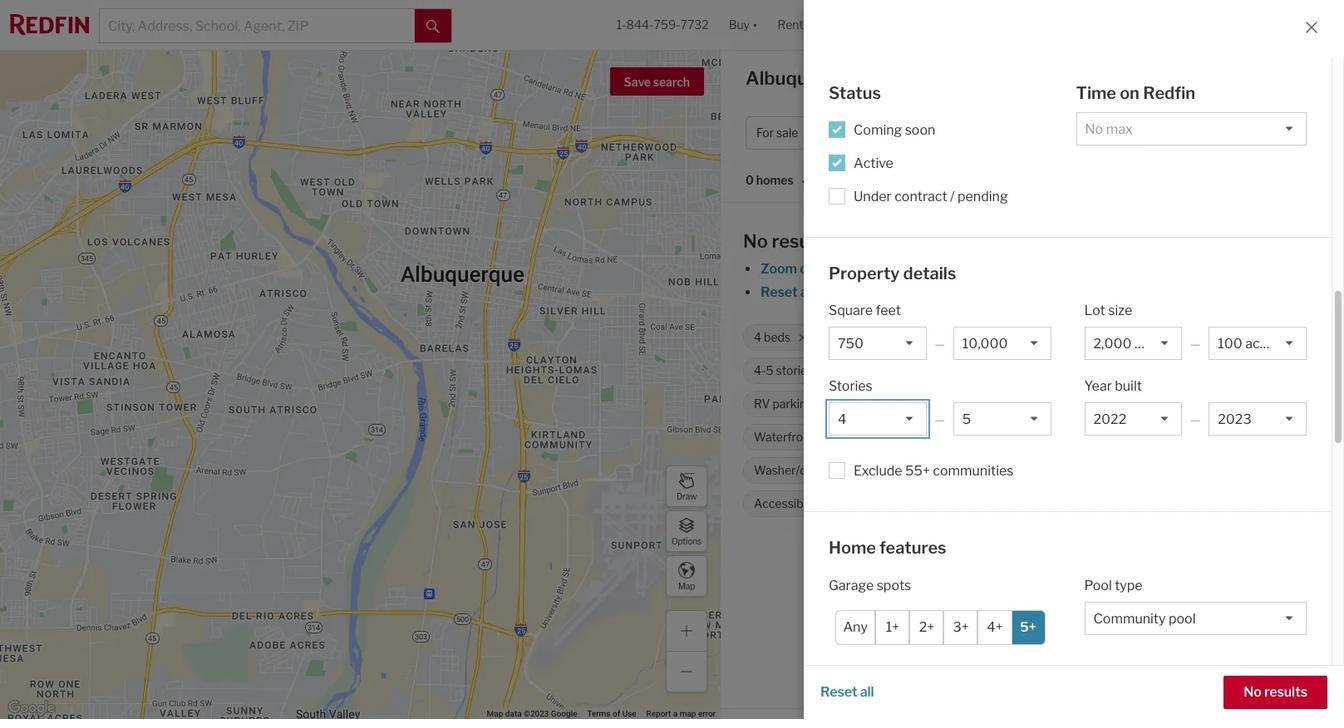 Task type: describe. For each thing, give the bounding box(es) containing it.
100
[[1141, 330, 1162, 345]]

1 sq. from the left
[[996, 330, 1011, 345]]

parking for rv
[[773, 397, 814, 411]]

guest
[[918, 463, 951, 478]]

/ for pending
[[950, 188, 955, 204]]

4+ baths
[[835, 330, 882, 345]]

year built
[[1085, 378, 1142, 394]]

— for square feet
[[935, 337, 945, 351]]

0 horizontal spatial no results
[[743, 230, 832, 252]]

home
[[816, 497, 847, 511]]

main
[[1198, 397, 1225, 411]]

— for year built
[[1191, 412, 1201, 427]]

4+ inside 'button'
[[1067, 126, 1082, 140]]

map for map
[[678, 581, 695, 591]]

no results button
[[1224, 676, 1328, 709]]

remove guest house image
[[994, 466, 1004, 476]]

2+
[[919, 619, 935, 635]]

pets
[[1060, 430, 1084, 444]]

no results inside button
[[1244, 684, 1308, 700]]

have view
[[960, 430, 1015, 444]]

sale
[[777, 126, 799, 140]]

submit search image
[[427, 20, 440, 33]]

view
[[990, 430, 1015, 444]]

terms of use link
[[587, 709, 637, 718]]

coming soon
[[854, 122, 936, 138]]

options button
[[666, 511, 708, 552]]

communities
[[933, 463, 1014, 479]]

price button
[[837, 116, 908, 150]]

rv
[[754, 397, 770, 411]]

lot
[[1197, 330, 1211, 345]]

map data ©2023 google
[[487, 709, 577, 718]]

conditioning
[[877, 397, 944, 411]]

zoom out button
[[760, 261, 822, 277]]

data
[[505, 709, 522, 718]]

ft.-
[[1125, 330, 1141, 345]]

albuquerque, nm homes for sale
[[746, 67, 1034, 89]]

terms of use
[[587, 709, 637, 718]]

hookup
[[831, 463, 872, 478]]

property
[[829, 263, 900, 283]]

house
[[953, 463, 987, 478]]

waterfront
[[754, 430, 815, 444]]

for sale
[[757, 126, 799, 140]]

5+ parking spots
[[891, 497, 982, 511]]

map button
[[666, 555, 708, 597]]

market insights
[[1136, 72, 1235, 88]]

remove 750-10,000 sq. ft. image
[[1035, 333, 1045, 343]]

bd
[[1044, 126, 1058, 140]]

0 vertical spatial no
[[743, 230, 768, 252]]

4-
[[754, 364, 766, 378]]

type for home type
[[960, 126, 985, 140]]

garage spots
[[829, 577, 912, 593]]

1+ radio
[[876, 610, 910, 645]]

844-
[[627, 18, 654, 32]]

sort
[[814, 173, 838, 187]]

map region
[[0, 0, 864, 719]]

1 vertical spatial spots
[[877, 577, 912, 593]]

2+ radio
[[910, 610, 944, 645]]

2,000 sq. ft.-100 acres lot
[[1071, 330, 1211, 345]]

time
[[1076, 83, 1117, 103]]

home for home features
[[829, 538, 876, 558]]

save
[[624, 75, 651, 89]]

Any radio
[[836, 610, 876, 645]]

City, Address, School, Agent, ZIP search field
[[100, 9, 415, 42]]

status
[[829, 83, 881, 103]]

primary bedroom on main
[[1085, 397, 1225, 411]]

for
[[967, 67, 992, 89]]

remove primary bedroom on main image
[[1234, 399, 1244, 409]]

pool
[[1085, 577, 1112, 593]]

any
[[843, 619, 868, 635]]

report
[[647, 709, 671, 718]]

all inside zoom out reset all filters
[[800, 284, 814, 300]]

remove fireplace image
[[1048, 399, 1058, 409]]

active
[[854, 155, 894, 171]]

•
[[802, 174, 806, 188]]

recommended button
[[841, 172, 941, 188]]

recommended
[[844, 173, 928, 187]]

basement
[[860, 430, 916, 444]]

4 for 4 beds
[[754, 330, 762, 345]]

stories
[[776, 364, 813, 378]]

home for home type
[[925, 126, 958, 140]]

accessible home
[[754, 497, 847, 511]]

allowed
[[1087, 430, 1129, 444]]

55+
[[905, 463, 930, 479]]

terms
[[587, 709, 611, 718]]

albuquerque,
[[746, 67, 863, 89]]

reset inside "reset all" button
[[821, 684, 858, 700]]

washer/dryer hookup
[[754, 463, 872, 478]]

have
[[960, 430, 988, 444]]

features
[[880, 538, 947, 558]]

details
[[903, 263, 957, 283]]

time on redfin
[[1076, 83, 1196, 103]]

save search button
[[610, 67, 704, 96]]

remove have view image
[[1023, 432, 1033, 442]]

redfin link
[[917, 555, 958, 570]]

lot
[[1085, 303, 1106, 318]]

type for pool type
[[1115, 577, 1143, 593]]

map for map data ©2023 google
[[487, 709, 503, 718]]

reset all button
[[821, 676, 874, 709]]

remove air conditioning image
[[953, 399, 963, 409]]

for
[[757, 126, 774, 140]]

out
[[800, 261, 821, 277]]

report a map error link
[[647, 709, 716, 718]]



Task type: vqa. For each thing, say whether or not it's contained in the screenshot.
Have questions? at the top
no



Task type: locate. For each thing, give the bounding box(es) containing it.
save search
[[624, 75, 690, 89]]

1 vertical spatial on
[[1182, 397, 1196, 411]]

1 vertical spatial reset
[[821, 684, 858, 700]]

sq. left ft.-
[[1107, 330, 1122, 345]]

parking right rv
[[773, 397, 814, 411]]

0 horizontal spatial type
[[960, 126, 985, 140]]

on
[[1120, 83, 1140, 103], [1182, 397, 1196, 411]]

3+ radio
[[944, 610, 978, 645]]

feet
[[876, 303, 901, 318]]

1 vertical spatial /
[[950, 188, 955, 204]]

acres
[[1165, 330, 1194, 345]]

filters
[[817, 284, 854, 300]]

1 horizontal spatial map
[[678, 581, 695, 591]]

error
[[698, 709, 716, 718]]

4+ left "baths"
[[835, 330, 849, 345]]

0
[[746, 173, 754, 187]]

0 vertical spatial spots
[[952, 497, 982, 511]]

search
[[653, 75, 690, 89]]

home up garage at the bottom of the page
[[829, 538, 876, 558]]

outdoor
[[902, 672, 952, 688]]

1 vertical spatial map
[[487, 709, 503, 718]]

remove pets allowed image
[[1137, 432, 1147, 442]]

1 horizontal spatial sq.
[[1107, 330, 1122, 345]]

1 vertical spatial home
[[829, 538, 876, 558]]

map inside button
[[678, 581, 695, 591]]

include outdoor parking
[[854, 672, 1001, 688]]

4 bd / 4+ ba
[[1034, 126, 1098, 140]]

list box
[[1076, 112, 1307, 145], [829, 327, 927, 360], [953, 327, 1051, 360], [1085, 327, 1183, 360], [1209, 327, 1307, 360], [829, 402, 927, 436], [953, 402, 1051, 436], [1085, 402, 1183, 436], [1209, 402, 1307, 436], [1085, 602, 1307, 635]]

0 vertical spatial on
[[1120, 83, 1140, 103]]

— left 10,000 at the right of page
[[935, 337, 945, 351]]

0 vertical spatial 5+
[[891, 497, 906, 511]]

primary
[[1085, 397, 1127, 411]]

4+ left 5+ option
[[987, 619, 1003, 635]]

—
[[935, 337, 945, 351], [1191, 337, 1201, 351], [935, 412, 945, 427], [1191, 412, 1201, 427]]

0 vertical spatial no results
[[743, 230, 832, 252]]

1 horizontal spatial spots
[[952, 497, 982, 511]]

air conditioning
[[859, 397, 944, 411]]

4+ inside radio
[[987, 619, 1003, 635]]

remove 4 bd / 4+ ba image
[[1106, 128, 1116, 138]]

/ left pending on the top right of page
[[950, 188, 955, 204]]

1 vertical spatial all
[[860, 684, 874, 700]]

baths
[[851, 330, 882, 345]]

1 horizontal spatial redfin
[[1143, 83, 1196, 103]]

type right pool
[[1115, 577, 1143, 593]]

all inside button
[[860, 684, 874, 700]]

washer/dryer
[[754, 463, 829, 478]]

0 horizontal spatial parking
[[773, 397, 814, 411]]

/
[[1061, 126, 1065, 140], [950, 188, 955, 204]]

year
[[1085, 378, 1112, 394]]

draw
[[677, 491, 697, 501]]

/ for 4+
[[1061, 126, 1065, 140]]

sale
[[996, 67, 1034, 89]]

750-
[[926, 330, 953, 345]]

all left outdoor on the right
[[860, 684, 874, 700]]

rv parking
[[754, 397, 814, 411]]

0 horizontal spatial 4+
[[835, 330, 849, 345]]

2 sq. from the left
[[1107, 330, 1122, 345]]

google
[[551, 709, 577, 718]]

1 vertical spatial type
[[1115, 577, 1143, 593]]

/ inside 'button'
[[1061, 126, 1065, 140]]

5+ inside option
[[1020, 619, 1037, 635]]

2 vertical spatial 4+
[[987, 619, 1003, 635]]

4
[[1034, 126, 1042, 140], [754, 330, 762, 345]]

0 horizontal spatial no
[[743, 230, 768, 252]]

market insights link
[[1136, 54, 1235, 91]]

5+ for 5+ parking spots
[[891, 497, 906, 511]]

a
[[673, 709, 678, 718]]

5+ down remove washer/dryer hookup icon
[[891, 497, 906, 511]]

square
[[829, 303, 873, 318]]

0 vertical spatial 4
[[1034, 126, 1042, 140]]

0 vertical spatial parking
[[773, 397, 814, 411]]

— for lot size
[[1191, 337, 1201, 351]]

5+ right 4+ radio on the right of page
[[1020, 619, 1037, 635]]

1 horizontal spatial no results
[[1244, 684, 1308, 700]]

2 horizontal spatial parking
[[955, 672, 1001, 688]]

1-
[[617, 18, 627, 32]]

0 vertical spatial home
[[925, 126, 958, 140]]

reset inside zoom out reset all filters
[[761, 284, 798, 300]]

4+ for 4+
[[987, 619, 1003, 635]]

use
[[622, 709, 637, 718]]

0 vertical spatial type
[[960, 126, 985, 140]]

4+ for 4+ baths
[[835, 330, 849, 345]]

4+ left ba
[[1067, 126, 1082, 140]]

home features
[[829, 538, 947, 558]]

results
[[772, 230, 832, 252], [1265, 684, 1308, 700]]

results inside no results button
[[1265, 684, 1308, 700]]

ba
[[1084, 126, 1098, 140]]

under
[[854, 188, 892, 204]]

property details
[[829, 263, 957, 283]]

0 horizontal spatial reset
[[761, 284, 798, 300]]

0 horizontal spatial results
[[772, 230, 832, 252]]

5+ radio
[[1011, 610, 1046, 645]]

1 horizontal spatial 5+
[[1020, 619, 1037, 635]]

home inside home type button
[[925, 126, 958, 140]]

0 vertical spatial all
[[800, 284, 814, 300]]

parking
[[773, 397, 814, 411], [908, 497, 949, 511], [955, 672, 1001, 688]]

remove basement image
[[923, 432, 933, 442]]

— down main
[[1191, 412, 1201, 427]]

1 horizontal spatial results
[[1265, 684, 1308, 700]]

map down 'options'
[[678, 581, 695, 591]]

map left data
[[487, 709, 503, 718]]

4 bd / 4+ ba button
[[1023, 116, 1129, 150]]

1 horizontal spatial on
[[1182, 397, 1196, 411]]

remove 2,000 sq. ft.-100 acres lot image
[[1222, 333, 1232, 343]]

2 vertical spatial parking
[[955, 672, 1001, 688]]

under contract / pending
[[854, 188, 1008, 204]]

4-5 stories
[[754, 364, 813, 378]]

1 horizontal spatial home
[[925, 126, 958, 140]]

4 for 4 bd / 4+ ba
[[1034, 126, 1042, 140]]

reset down zoom
[[761, 284, 798, 300]]

type inside home type button
[[960, 126, 985, 140]]

1 vertical spatial parking
[[908, 497, 949, 511]]

homes
[[901, 67, 963, 89]]

5+ for 5+
[[1020, 619, 1037, 635]]

parking for 5+
[[908, 497, 949, 511]]

4 left bd
[[1034, 126, 1042, 140]]

1 vertical spatial no results
[[1244, 684, 1308, 700]]

type right soon
[[960, 126, 985, 140]]

sq. left ft.
[[996, 330, 1011, 345]]

0 vertical spatial results
[[772, 230, 832, 252]]

on left main
[[1182, 397, 1196, 411]]

:
[[838, 173, 841, 187]]

1 vertical spatial redfin
[[917, 555, 958, 570]]

spots down "home features"
[[877, 577, 912, 593]]

option group containing any
[[836, 610, 1046, 645]]

0 horizontal spatial /
[[950, 188, 955, 204]]

garage
[[829, 577, 874, 593]]

1 vertical spatial 4+
[[835, 330, 849, 345]]

1-844-759-7732 link
[[617, 18, 709, 32]]

0 horizontal spatial on
[[1120, 83, 1140, 103]]

beds
[[764, 330, 791, 345]]

1 vertical spatial 4
[[754, 330, 762, 345]]

— for stories
[[935, 412, 945, 427]]

— left remove 2,000 sq. ft.-100 acres lot icon
[[1191, 337, 1201, 351]]

5+
[[891, 497, 906, 511], [1020, 619, 1037, 635]]

bedroom
[[1130, 397, 1179, 411]]

— down conditioning at bottom right
[[935, 412, 945, 427]]

1 horizontal spatial parking
[[908, 497, 949, 511]]

parking down the exclude 55+ communities
[[908, 497, 949, 511]]

1 horizontal spatial all
[[860, 684, 874, 700]]

remove waterfront image
[[823, 432, 833, 442]]

homes
[[756, 173, 794, 187]]

1 vertical spatial no
[[1244, 684, 1262, 700]]

price
[[848, 126, 876, 140]]

1 horizontal spatial 4+
[[987, 619, 1003, 635]]

google image
[[4, 698, 59, 719]]

0 horizontal spatial 4
[[754, 330, 762, 345]]

750-10,000 sq. ft.
[[926, 330, 1025, 345]]

remove 4 beds image
[[798, 333, 808, 343]]

0 vertical spatial redfin
[[1143, 83, 1196, 103]]

reset all filters button
[[760, 284, 855, 300]]

5
[[766, 364, 774, 378]]

1 horizontal spatial /
[[1061, 126, 1065, 140]]

4+
[[1067, 126, 1082, 140], [835, 330, 849, 345], [987, 619, 1003, 635]]

reset down any radio
[[821, 684, 858, 700]]

market
[[1136, 72, 1182, 88]]

exclude 55+ communities
[[854, 463, 1014, 479]]

accessible
[[754, 497, 813, 511]]

1 vertical spatial results
[[1265, 684, 1308, 700]]

©2023
[[524, 709, 549, 718]]

all down out
[[800, 284, 814, 300]]

insights
[[1185, 72, 1235, 88]]

include
[[854, 672, 899, 688]]

/ right bd
[[1061, 126, 1065, 140]]

home type
[[925, 126, 985, 140]]

1 vertical spatial 5+
[[1020, 619, 1037, 635]]

0 vertical spatial /
[[1061, 126, 1065, 140]]

1 horizontal spatial no
[[1244, 684, 1262, 700]]

2,000
[[1071, 330, 1105, 345]]

0 homes • sort : recommended
[[746, 173, 928, 188]]

0 horizontal spatial sq.
[[996, 330, 1011, 345]]

no inside button
[[1244, 684, 1262, 700]]

parking right outdoor on the right
[[955, 672, 1001, 688]]

remove rv parking image
[[822, 399, 832, 409]]

0 horizontal spatial 5+
[[891, 497, 906, 511]]

7732
[[681, 18, 709, 32]]

coming
[[854, 122, 902, 138]]

1+
[[886, 619, 900, 635]]

0 horizontal spatial redfin
[[917, 555, 958, 570]]

nm
[[867, 67, 898, 89]]

air
[[859, 397, 874, 411]]

of
[[613, 709, 620, 718]]

option group
[[836, 610, 1046, 645]]

spots
[[952, 497, 982, 511], [877, 577, 912, 593]]

2 horizontal spatial 4+
[[1067, 126, 1082, 140]]

0 vertical spatial reset
[[761, 284, 798, 300]]

4 left beds in the top of the page
[[754, 330, 762, 345]]

0 horizontal spatial map
[[487, 709, 503, 718]]

1 horizontal spatial 4
[[1034, 126, 1042, 140]]

1 horizontal spatial reset
[[821, 684, 858, 700]]

0 vertical spatial 4+
[[1067, 126, 1082, 140]]

0 horizontal spatial all
[[800, 284, 814, 300]]

4 inside 'button'
[[1034, 126, 1042, 140]]

0 horizontal spatial spots
[[877, 577, 912, 593]]

on right time
[[1120, 83, 1140, 103]]

type
[[960, 126, 985, 140], [1115, 577, 1143, 593]]

10,000
[[953, 330, 993, 345]]

1 horizontal spatial type
[[1115, 577, 1143, 593]]

report a map error
[[647, 709, 716, 718]]

reset all
[[821, 684, 874, 700]]

4+ radio
[[978, 610, 1012, 645]]

spots down house
[[952, 497, 982, 511]]

0 vertical spatial map
[[678, 581, 695, 591]]

0 horizontal spatial home
[[829, 538, 876, 558]]

no results
[[743, 230, 832, 252], [1244, 684, 1308, 700]]

contract
[[895, 188, 948, 204]]

remove washer/dryer hookup image
[[882, 466, 892, 476]]

home down homes
[[925, 126, 958, 140]]

4 beds
[[754, 330, 791, 345]]



